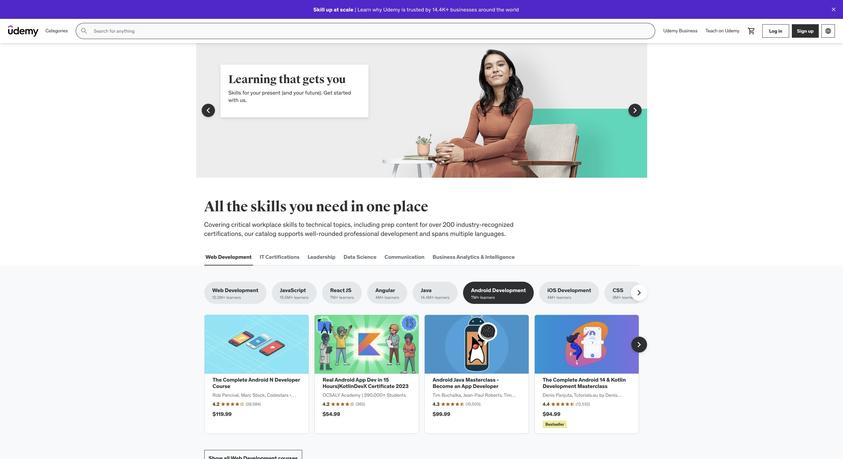Task type: vqa. For each thing, say whether or not it's contained in the screenshot.
ago
no



Task type: describe. For each thing, give the bounding box(es) containing it.
started
[[334, 89, 351, 96]]

it certifications
[[260, 253, 300, 260]]

content
[[396, 221, 418, 229]]

0 horizontal spatial the
[[226, 198, 248, 215]]

course
[[213, 383, 230, 390]]

java inside java 14.4m+ learners
[[421, 287, 432, 294]]

leadership button
[[306, 249, 337, 265]]

up for skill
[[326, 6, 333, 13]]

react js 7m+ learners
[[330, 287, 354, 300]]

learners inside web development 12.2m+ learners
[[226, 295, 241, 300]]

business inside udemy business 'link'
[[679, 28, 698, 34]]

angular 4m+ learners
[[375, 287, 399, 300]]

4m+ inside ios development 4m+ learners
[[548, 295, 556, 300]]

to
[[299, 221, 304, 229]]

android inside the complete android 14 & kotlin development masterclass
[[579, 376, 599, 383]]

us.
[[240, 97, 247, 103]]

n
[[270, 376, 273, 383]]

css 9m+ learners
[[613, 287, 637, 300]]

intelligence
[[485, 253, 515, 260]]

log in link
[[762, 24, 789, 38]]

get
[[324, 89, 333, 96]]

android inside real android app dev in 15 hours|kotlindevx certificate 2023
[[335, 376, 355, 383]]

business analytics & intelligence
[[433, 253, 515, 260]]

in inside real android app dev in 15 hours|kotlindevx certificate 2023
[[378, 376, 382, 383]]

angular
[[375, 287, 395, 294]]

development inside the complete android 14 & kotlin development masterclass
[[543, 383, 576, 390]]

catalog
[[255, 229, 276, 238]]

categories
[[45, 28, 68, 34]]

spans
[[432, 229, 449, 238]]

all
[[204, 198, 224, 215]]

sign
[[797, 28, 807, 34]]

android java masterclass - become an app developer link
[[433, 376, 499, 390]]

technical
[[306, 221, 332, 229]]

why
[[373, 6, 382, 13]]

12.2m+
[[212, 295, 225, 300]]

learners inside react js 7m+ learners
[[339, 295, 354, 300]]

android inside 'android development 7m+ learners'
[[471, 287, 491, 294]]

learning that gets you skills for your present (and your future). get started with us.
[[228, 72, 351, 103]]

teach on udemy
[[706, 28, 740, 34]]

the for the complete android 14 & kotlin development masterclass
[[543, 376, 552, 383]]

learners inside javascript 15.5m+ learners
[[294, 295, 309, 300]]

web development 12.2m+ learners
[[212, 287, 258, 300]]

you for gets
[[327, 72, 346, 87]]

covering
[[204, 221, 230, 229]]

leadership
[[308, 253, 336, 260]]

the complete android 14 & kotlin development masterclass
[[543, 376, 626, 390]]

categories button
[[41, 23, 72, 39]]

0 horizontal spatial udemy
[[383, 6, 400, 13]]

udemy image
[[8, 25, 39, 37]]

android java masterclass - become an app developer
[[433, 376, 499, 390]]

kotlin
[[611, 376, 626, 383]]

ios
[[548, 287, 557, 294]]

gets
[[303, 72, 325, 87]]

close image
[[830, 6, 837, 13]]

4m+ inside angular 4m+ learners
[[375, 295, 384, 300]]

1 your from the left
[[250, 89, 261, 96]]

analytics
[[456, 253, 480, 260]]

Search for anything text field
[[92, 25, 647, 37]]

it certifications button
[[258, 249, 301, 265]]

learners inside 'android development 7m+ learners'
[[480, 295, 495, 300]]

topic filters element
[[204, 282, 647, 304]]

all the skills you need in one place
[[204, 198, 428, 215]]

javascript 15.5m+ learners
[[280, 287, 309, 300]]

javascript
[[280, 287, 306, 294]]

certifications,
[[204, 229, 243, 238]]

data science
[[344, 253, 377, 260]]

java 14.4m+ learners
[[421, 287, 450, 300]]

android development 7m+ learners
[[471, 287, 526, 300]]

log in
[[769, 28, 783, 34]]

businesses
[[450, 6, 477, 13]]

skill up at scale | learn why udemy is trusted by 14.4k+ businesses around the world
[[313, 6, 519, 13]]

hours|kotlindevx
[[323, 383, 367, 390]]

well-
[[305, 229, 319, 238]]

js
[[346, 287, 352, 294]]

for inside learning that gets you skills for your present (and your future). get started with us.
[[243, 89, 249, 96]]

15
[[384, 376, 389, 383]]

real
[[323, 376, 334, 383]]

need
[[316, 198, 348, 215]]

supports
[[278, 229, 303, 238]]

learn
[[358, 6, 371, 13]]

an
[[454, 383, 461, 390]]

previous image
[[203, 105, 214, 116]]

scale
[[340, 6, 354, 13]]

carousel element containing the complete android n developer course
[[204, 315, 647, 434]]

professional
[[344, 229, 379, 238]]

app inside android java masterclass - become an app developer
[[462, 383, 472, 390]]

2 horizontal spatial in
[[778, 28, 783, 34]]

14
[[600, 376, 605, 383]]

critical
[[231, 221, 250, 229]]

real android app dev in 15 hours|kotlindevx certificate 2023
[[323, 376, 409, 390]]

learners inside java 14.4m+ learners
[[435, 295, 450, 300]]

masterclass inside the complete android 14 & kotlin development masterclass
[[578, 383, 608, 390]]

1 vertical spatial next image
[[634, 339, 645, 350]]

android inside the complete android n developer course
[[248, 376, 268, 383]]

on
[[719, 28, 724, 34]]

udemy business
[[664, 28, 698, 34]]

choose a language image
[[825, 28, 832, 34]]

rounded
[[319, 229, 343, 238]]

0 vertical spatial skills
[[250, 198, 287, 215]]

learners inside ios development 4m+ learners
[[557, 295, 571, 300]]

certifications
[[265, 253, 300, 260]]

-
[[497, 376, 499, 383]]

world
[[506, 6, 519, 13]]

2 your from the left
[[294, 89, 304, 96]]

place
[[393, 198, 428, 215]]

developer inside android java masterclass - become an app developer
[[473, 383, 499, 390]]

skills inside covering critical workplace skills to technical topics, including prep content for over 200 industry-recognized certifications, our catalog supports well-rounded professional development and spans multiple languages.
[[283, 221, 297, 229]]

teach on udemy link
[[702, 23, 744, 39]]

at
[[334, 6, 339, 13]]



Task type: locate. For each thing, give the bounding box(es) containing it.
1 horizontal spatial udemy
[[664, 28, 678, 34]]

you up to
[[289, 198, 313, 215]]

1 vertical spatial you
[[289, 198, 313, 215]]

learners
[[226, 295, 241, 300], [294, 295, 309, 300], [339, 295, 354, 300], [385, 295, 399, 300], [435, 295, 450, 300], [480, 295, 495, 300], [557, 295, 571, 300], [622, 295, 637, 300]]

0 horizontal spatial developer
[[275, 376, 300, 383]]

7 learners from the left
[[557, 295, 571, 300]]

udemy inside 'link'
[[664, 28, 678, 34]]

(and
[[282, 89, 292, 96]]

business analytics & intelligence button
[[431, 249, 516, 265]]

masterclass left -
[[466, 376, 496, 383]]

the left world
[[497, 6, 505, 13]]

up left at
[[326, 6, 333, 13]]

8 learners from the left
[[622, 295, 637, 300]]

your
[[250, 89, 261, 96], [294, 89, 304, 96]]

1 vertical spatial carousel element
[[204, 315, 647, 434]]

& right 14
[[607, 376, 610, 383]]

web for web development 12.2m+ learners
[[212, 287, 224, 294]]

android inside android java masterclass - become an app developer
[[433, 376, 453, 383]]

1 vertical spatial the
[[226, 198, 248, 215]]

you inside learning that gets you skills for your present (and your future). get started with us.
[[327, 72, 346, 87]]

0 horizontal spatial &
[[481, 253, 484, 260]]

the
[[497, 6, 505, 13], [226, 198, 248, 215]]

development for android development 7m+ learners
[[492, 287, 526, 294]]

css
[[613, 287, 624, 294]]

future).
[[305, 89, 322, 96]]

1 horizontal spatial in
[[378, 376, 382, 383]]

2 horizontal spatial udemy
[[725, 28, 740, 34]]

up
[[326, 6, 333, 13], [808, 28, 814, 34]]

the up critical
[[226, 198, 248, 215]]

the inside the complete android n developer course
[[213, 376, 222, 383]]

app right an
[[462, 383, 472, 390]]

web down the certifications,
[[206, 253, 217, 260]]

web development button
[[204, 249, 253, 265]]

app inside real android app dev in 15 hours|kotlindevx certificate 2023
[[356, 376, 366, 383]]

7m+ for android development
[[471, 295, 479, 300]]

web development
[[206, 253, 252, 260]]

1 horizontal spatial &
[[607, 376, 610, 383]]

complete for the complete android 14 & kotlin development masterclass
[[553, 376, 578, 383]]

0 vertical spatial in
[[778, 28, 783, 34]]

0 horizontal spatial business
[[433, 253, 455, 260]]

data
[[344, 253, 355, 260]]

masterclass inside android java masterclass - become an app developer
[[466, 376, 496, 383]]

0 horizontal spatial complete
[[223, 376, 247, 383]]

masterclass left 'kotlin'
[[578, 383, 608, 390]]

complete
[[223, 376, 247, 383], [553, 376, 578, 383]]

development for web development
[[218, 253, 252, 260]]

0 vertical spatial you
[[327, 72, 346, 87]]

next image
[[634, 288, 645, 298]]

2023
[[396, 383, 409, 390]]

developer inside the complete android n developer course
[[275, 376, 300, 383]]

2 learners from the left
[[294, 295, 309, 300]]

5 learners from the left
[[435, 295, 450, 300]]

that
[[279, 72, 301, 87]]

business left teach
[[679, 28, 698, 34]]

0 horizontal spatial masterclass
[[466, 376, 496, 383]]

you for skills
[[289, 198, 313, 215]]

the inside the complete android 14 & kotlin development masterclass
[[543, 376, 552, 383]]

around
[[479, 6, 495, 13]]

the complete android n developer course
[[213, 376, 300, 390]]

1 learners from the left
[[226, 295, 241, 300]]

4m+ down angular
[[375, 295, 384, 300]]

7m+
[[330, 295, 338, 300], [471, 295, 479, 300]]

java right become
[[454, 376, 464, 383]]

java
[[421, 287, 432, 294], [454, 376, 464, 383]]

0 vertical spatial up
[[326, 6, 333, 13]]

for inside covering critical workplace skills to technical topics, including prep content for over 200 industry-recognized certifications, our catalog supports well-rounded professional development and spans multiple languages.
[[420, 221, 428, 229]]

&
[[481, 253, 484, 260], [607, 376, 610, 383]]

|
[[355, 6, 356, 13]]

6 learners from the left
[[480, 295, 495, 300]]

your down learning
[[250, 89, 261, 96]]

up right sign
[[808, 28, 814, 34]]

up for sign
[[808, 28, 814, 34]]

0 vertical spatial the
[[497, 6, 505, 13]]

development for web development 12.2m+ learners
[[225, 287, 258, 294]]

certificate
[[368, 383, 395, 390]]

& inside "button"
[[481, 253, 484, 260]]

by
[[425, 6, 431, 13]]

1 horizontal spatial complete
[[553, 376, 578, 383]]

developer right n
[[275, 376, 300, 383]]

teach
[[706, 28, 718, 34]]

1 horizontal spatial business
[[679, 28, 698, 34]]

next image
[[630, 105, 640, 116], [634, 339, 645, 350]]

0 horizontal spatial your
[[250, 89, 261, 96]]

1 horizontal spatial 4m+
[[548, 295, 556, 300]]

0 horizontal spatial java
[[421, 287, 432, 294]]

in up "including"
[[351, 198, 364, 215]]

app
[[356, 376, 366, 383], [462, 383, 472, 390]]

15.5m+
[[280, 295, 293, 300]]

web inside web development 12.2m+ learners
[[212, 287, 224, 294]]

data science button
[[342, 249, 378, 265]]

udemy
[[383, 6, 400, 13], [664, 28, 678, 34], [725, 28, 740, 34]]

covering critical workplace skills to technical topics, including prep content for over 200 industry-recognized certifications, our catalog supports well-rounded professional development and spans multiple languages.
[[204, 221, 514, 238]]

dev
[[367, 376, 377, 383]]

udemy business link
[[660, 23, 702, 39]]

shopping cart with 0 items image
[[748, 27, 756, 35]]

java inside android java masterclass - become an app developer
[[454, 376, 464, 383]]

over
[[429, 221, 441, 229]]

2 7m+ from the left
[[471, 295, 479, 300]]

carousel element containing learning that gets you
[[196, 43, 647, 178]]

0 vertical spatial java
[[421, 287, 432, 294]]

your right (and
[[294, 89, 304, 96]]

0 vertical spatial next image
[[630, 105, 640, 116]]

development
[[381, 229, 418, 238]]

7m+ inside 'android development 7m+ learners'
[[471, 295, 479, 300]]

0 horizontal spatial 4m+
[[375, 295, 384, 300]]

learners inside angular 4m+ learners
[[385, 295, 399, 300]]

development inside web development 12.2m+ learners
[[225, 287, 258, 294]]

0 horizontal spatial in
[[351, 198, 364, 215]]

4m+
[[375, 295, 384, 300], [548, 295, 556, 300]]

9m+
[[613, 295, 621, 300]]

1 vertical spatial for
[[420, 221, 428, 229]]

2 4m+ from the left
[[548, 295, 556, 300]]

2 complete from the left
[[553, 376, 578, 383]]

14.4k+
[[432, 6, 449, 13]]

1 horizontal spatial the
[[543, 376, 552, 383]]

skills up supports
[[283, 221, 297, 229]]

1 horizontal spatial app
[[462, 383, 472, 390]]

4 learners from the left
[[385, 295, 399, 300]]

1 complete from the left
[[223, 376, 247, 383]]

web for web development
[[206, 253, 217, 260]]

business down spans
[[433, 253, 455, 260]]

1 vertical spatial in
[[351, 198, 364, 215]]

1 vertical spatial web
[[212, 287, 224, 294]]

7m+ inside react js 7m+ learners
[[330, 295, 338, 300]]

carousel element
[[196, 43, 647, 178], [204, 315, 647, 434]]

web up 12.2m+
[[212, 287, 224, 294]]

app left dev at the bottom
[[356, 376, 366, 383]]

web inside button
[[206, 253, 217, 260]]

0 horizontal spatial for
[[243, 89, 249, 96]]

the for the complete android n developer course
[[213, 376, 222, 383]]

complete inside the complete android n developer course
[[223, 376, 247, 383]]

trusted
[[407, 6, 424, 13]]

1 vertical spatial &
[[607, 376, 610, 383]]

7m+ for react js
[[330, 295, 338, 300]]

1 horizontal spatial the
[[497, 6, 505, 13]]

0 horizontal spatial app
[[356, 376, 366, 383]]

learners inside css 9m+ learners
[[622, 295, 637, 300]]

1 the from the left
[[213, 376, 222, 383]]

log
[[769, 28, 777, 34]]

workplace
[[252, 221, 281, 229]]

3 learners from the left
[[339, 295, 354, 300]]

1 4m+ from the left
[[375, 295, 384, 300]]

multiple
[[450, 229, 473, 238]]

1 horizontal spatial 7m+
[[471, 295, 479, 300]]

developer right an
[[473, 383, 499, 390]]

1 7m+ from the left
[[330, 295, 338, 300]]

development for ios development 4m+ learners
[[558, 287, 591, 294]]

recognized
[[482, 221, 514, 229]]

the complete android 14 & kotlin development masterclass link
[[543, 376, 626, 390]]

1 horizontal spatial up
[[808, 28, 814, 34]]

development inside 'android development 7m+ learners'
[[492, 287, 526, 294]]

and
[[420, 229, 430, 238]]

business
[[679, 28, 698, 34], [433, 253, 455, 260]]

our
[[245, 229, 254, 238]]

skills up the workplace
[[250, 198, 287, 215]]

1 horizontal spatial you
[[327, 72, 346, 87]]

& right analytics
[[481, 253, 484, 260]]

react
[[330, 287, 345, 294]]

development inside button
[[218, 253, 252, 260]]

0 vertical spatial business
[[679, 28, 698, 34]]

is
[[402, 6, 406, 13]]

submit search image
[[80, 27, 88, 35]]

& inside the complete android 14 & kotlin development masterclass
[[607, 376, 610, 383]]

complete for the complete android n developer course
[[223, 376, 247, 383]]

the
[[213, 376, 222, 383], [543, 376, 552, 383]]

for up the us.
[[243, 89, 249, 96]]

learning
[[228, 72, 277, 87]]

1 horizontal spatial masterclass
[[578, 383, 608, 390]]

one
[[366, 198, 391, 215]]

1 vertical spatial business
[[433, 253, 455, 260]]

0 vertical spatial carousel element
[[196, 43, 647, 178]]

it
[[260, 253, 264, 260]]

0 horizontal spatial you
[[289, 198, 313, 215]]

4m+ down ios on the right
[[548, 295, 556, 300]]

android
[[471, 287, 491, 294], [248, 376, 268, 383], [335, 376, 355, 383], [433, 376, 453, 383], [579, 376, 599, 383]]

1 vertical spatial up
[[808, 28, 814, 34]]

skills
[[250, 198, 287, 215], [283, 221, 297, 229]]

0 horizontal spatial the
[[213, 376, 222, 383]]

including
[[354, 221, 380, 229]]

1 vertical spatial java
[[454, 376, 464, 383]]

the complete android n developer course link
[[213, 376, 300, 390]]

java up 14.4m+
[[421, 287, 432, 294]]

complete inside the complete android 14 & kotlin development masterclass
[[553, 376, 578, 383]]

1 vertical spatial skills
[[283, 221, 297, 229]]

communication button
[[383, 249, 426, 265]]

in left 15
[[378, 376, 382, 383]]

topics,
[[333, 221, 352, 229]]

2 the from the left
[[543, 376, 552, 383]]

skills
[[228, 89, 241, 96]]

0 vertical spatial for
[[243, 89, 249, 96]]

ios development 4m+ learners
[[548, 287, 591, 300]]

14.4m+
[[421, 295, 434, 300]]

0 vertical spatial web
[[206, 253, 217, 260]]

business inside business analytics & intelligence "button"
[[433, 253, 455, 260]]

for up and
[[420, 221, 428, 229]]

1 horizontal spatial your
[[294, 89, 304, 96]]

in right the log
[[778, 28, 783, 34]]

you up started
[[327, 72, 346, 87]]

2 vertical spatial in
[[378, 376, 382, 383]]

sign up link
[[792, 24, 819, 38]]

200
[[443, 221, 455, 229]]

in
[[778, 28, 783, 34], [351, 198, 364, 215], [378, 376, 382, 383]]

0 horizontal spatial up
[[326, 6, 333, 13]]

1 horizontal spatial for
[[420, 221, 428, 229]]

0 horizontal spatial 7m+
[[330, 295, 338, 300]]

prep
[[381, 221, 395, 229]]

0 vertical spatial &
[[481, 253, 484, 260]]

development inside ios development 4m+ learners
[[558, 287, 591, 294]]

1 horizontal spatial developer
[[473, 383, 499, 390]]

science
[[357, 253, 377, 260]]

become
[[433, 383, 453, 390]]

with
[[228, 97, 239, 103]]

1 horizontal spatial java
[[454, 376, 464, 383]]



